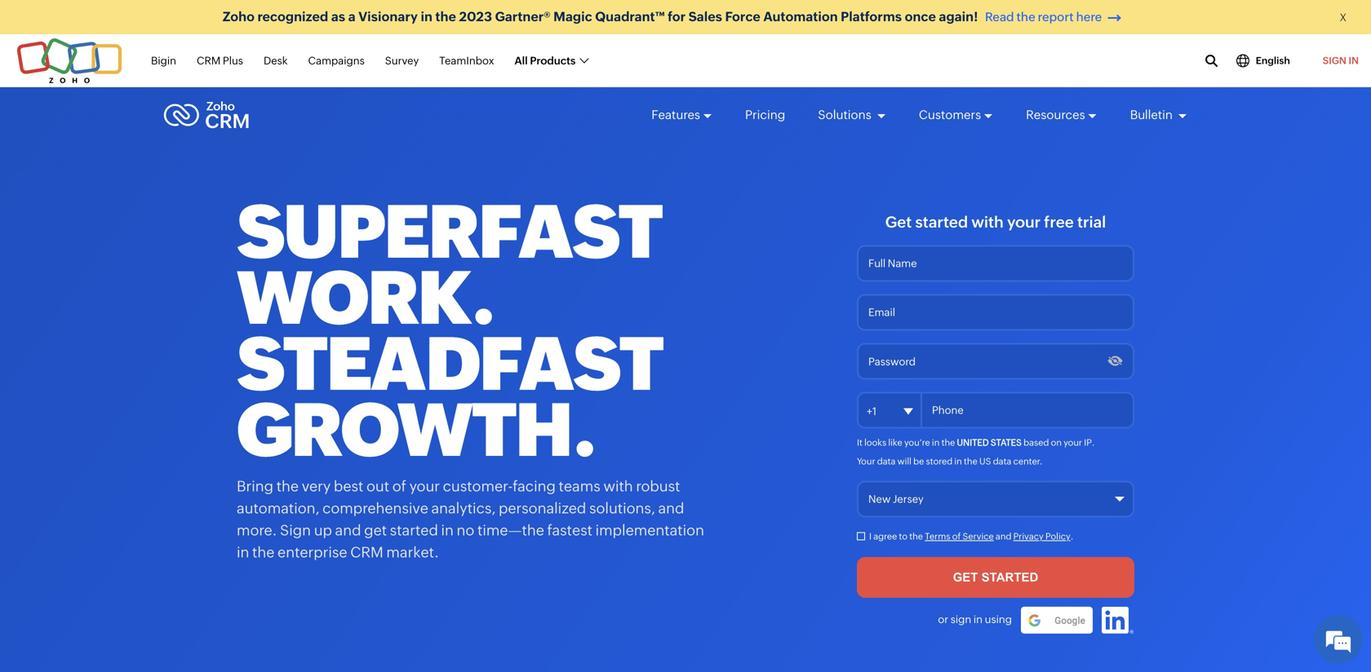 Task type: vqa. For each thing, say whether or not it's contained in the screenshot.
market.
yes



Task type: locate. For each thing, give the bounding box(es) containing it.
0 horizontal spatial data
[[877, 457, 896, 467]]

growth.
[[237, 388, 595, 473]]

0 horizontal spatial your
[[409, 478, 440, 495]]

trial
[[1077, 213, 1106, 231]]

the left 2023
[[435, 9, 456, 24]]

with
[[971, 213, 1004, 231], [603, 478, 633, 495]]

1 horizontal spatial of
[[952, 532, 961, 542]]

solutions link
[[818, 93, 886, 137]]

comprehensive
[[322, 500, 428, 517]]

of inside superfast work. steadfast growth. bring the very best out of your customer-facing teams with robust automation, comprehensive analytics, personalized solutions, and more. sign up and get started in no time—the fastest implementation in the enterprise crm market.
[[392, 478, 406, 495]]

enterprise
[[278, 544, 347, 561]]

read
[[985, 10, 1014, 24]]

1 vertical spatial started
[[390, 522, 438, 539]]

0 horizontal spatial crm
[[197, 54, 221, 67]]

. right "on"
[[1092, 438, 1095, 448]]

quadrant™
[[595, 9, 665, 24]]

of right 'terms'
[[952, 532, 961, 542]]

bulletin
[[1130, 108, 1175, 122]]

privacy policy link
[[1013, 532, 1071, 542]]

your
[[1007, 213, 1041, 231], [1064, 438, 1082, 448], [409, 478, 440, 495]]

0 horizontal spatial of
[[392, 478, 406, 495]]

your for like
[[1064, 438, 1082, 448]]

data left will
[[877, 457, 896, 467]]

the
[[435, 9, 456, 24], [1017, 10, 1036, 24], [941, 438, 955, 448], [964, 457, 978, 467], [276, 478, 299, 495], [909, 532, 923, 542], [252, 544, 275, 561]]

personalized
[[499, 500, 586, 517]]

your inside superfast work. steadfast growth. bring the very best out of your customer-facing teams with robust automation, comprehensive analytics, personalized solutions, and more. sign up and get started in no time—the fastest implementation in the enterprise crm market.
[[409, 478, 440, 495]]

your for steadfast
[[409, 478, 440, 495]]

pricing
[[745, 108, 785, 122]]

0 vertical spatial .
[[1092, 438, 1095, 448]]

Enter password for your account password field
[[857, 343, 1134, 380]]

automation
[[763, 9, 838, 24]]

crm inside superfast work. steadfast growth. bring the very best out of your customer-facing teams with robust automation, comprehensive analytics, personalized solutions, and more. sign up and get started in no time—the fastest implementation in the enterprise crm market.
[[350, 544, 383, 561]]

it looks like you're in the united states based on your ip .
[[857, 438, 1095, 448]]

crm
[[197, 54, 221, 67], [350, 544, 383, 561]]

started up market.
[[390, 522, 438, 539]]

us
[[979, 457, 991, 467]]

visionary
[[358, 9, 418, 24]]

with up the solutions,
[[603, 478, 633, 495]]

1 vertical spatial crm
[[350, 544, 383, 561]]

with up enter your name text box
[[971, 213, 1004, 231]]

or
[[938, 614, 948, 626]]

and
[[658, 500, 684, 517], [335, 522, 361, 539], [996, 532, 1012, 542]]

0 vertical spatial of
[[392, 478, 406, 495]]

2023
[[459, 9, 492, 24]]

in right sign
[[974, 614, 983, 626]]

up
[[314, 522, 332, 539]]

0 vertical spatial crm
[[197, 54, 221, 67]]

here
[[1076, 10, 1102, 24]]

looks
[[864, 438, 886, 448]]

1 horizontal spatial and
[[658, 500, 684, 517]]

resources
[[1026, 108, 1085, 122]]

1 vertical spatial your
[[1064, 438, 1082, 448]]

features
[[652, 108, 700, 122]]

and right up
[[335, 522, 361, 539]]

a
[[348, 9, 356, 24]]

in
[[421, 9, 432, 24], [932, 438, 940, 448], [954, 457, 962, 467], [441, 522, 454, 539], [237, 544, 249, 561], [974, 614, 983, 626]]

0 horizontal spatial with
[[603, 478, 633, 495]]

the inside zoho recognized as a visionary in the 2023 gartner® magic quadrant™ for sales force automation platforms once again! read the report here
[[1017, 10, 1036, 24]]

all
[[515, 54, 528, 67]]

2 horizontal spatial your
[[1064, 438, 1082, 448]]

1 horizontal spatial started
[[915, 213, 968, 231]]

1 vertical spatial with
[[603, 478, 633, 495]]

bigin
[[151, 54, 176, 67]]

pricing link
[[745, 93, 785, 137]]

1 vertical spatial of
[[952, 532, 961, 542]]

.
[[1092, 438, 1095, 448], [1071, 532, 1074, 542]]

2 data from the left
[[993, 457, 1012, 467]]

teaminbox link
[[439, 46, 494, 76]]

sign
[[1323, 55, 1347, 66]]

crm inside crm plus link
[[197, 54, 221, 67]]

center.
[[1013, 457, 1043, 467]]

your left the free
[[1007, 213, 1041, 231]]

1 vertical spatial .
[[1071, 532, 1074, 542]]

or sign in using
[[938, 614, 1012, 626]]

Enter your phone number text field
[[857, 392, 1134, 429]]

. right privacy
[[1071, 532, 1074, 542]]

in right you're
[[932, 438, 940, 448]]

0 horizontal spatial .
[[1071, 532, 1074, 542]]

robust
[[636, 478, 680, 495]]

once
[[905, 9, 936, 24]]

crm left plus
[[197, 54, 221, 67]]

you're
[[904, 438, 930, 448]]

data
[[877, 457, 896, 467], [993, 457, 1012, 467]]

zoho
[[223, 9, 255, 24]]

and down robust
[[658, 500, 684, 517]]

in
[[1349, 55, 1359, 66]]

your data will be stored in the us data center.
[[857, 457, 1043, 467]]

the right 'read'
[[1017, 10, 1036, 24]]

be
[[913, 457, 924, 467]]

the up automation,
[[276, 478, 299, 495]]

1 horizontal spatial your
[[1007, 213, 1041, 231]]

platforms
[[841, 9, 902, 24]]

for
[[668, 9, 686, 24]]

your up analytics, in the left bottom of the page
[[409, 478, 440, 495]]

1 horizontal spatial with
[[971, 213, 1004, 231]]

bulletin link
[[1130, 93, 1187, 137]]

of right out
[[392, 478, 406, 495]]

i agree to the terms of service and privacy policy .
[[869, 532, 1074, 542]]

and left privacy
[[996, 532, 1012, 542]]

recognized
[[257, 9, 328, 24]]

sales
[[689, 9, 722, 24]]

None submit
[[857, 558, 1134, 598]]

crm down get
[[350, 544, 383, 561]]

in down more.
[[237, 544, 249, 561]]

crm plus link
[[197, 46, 243, 76]]

of
[[392, 478, 406, 495], [952, 532, 961, 542]]

solutions,
[[589, 500, 655, 517]]

1 horizontal spatial crm
[[350, 544, 383, 561]]

campaigns link
[[308, 46, 365, 76]]

started right get
[[915, 213, 968, 231]]

Enter your email text field
[[857, 294, 1134, 331]]

1 horizontal spatial data
[[993, 457, 1012, 467]]

all products link
[[515, 46, 588, 76]]

started
[[915, 213, 968, 231], [390, 522, 438, 539]]

market.
[[386, 544, 439, 561]]

your left ip
[[1064, 438, 1082, 448]]

in left no at the left bottom
[[441, 522, 454, 539]]

data right the us
[[993, 457, 1012, 467]]

2 vertical spatial your
[[409, 478, 440, 495]]

0 horizontal spatial started
[[390, 522, 438, 539]]



Task type: describe. For each thing, give the bounding box(es) containing it.
started inside superfast work. steadfast growth. bring the very best out of your customer-facing teams with robust automation, comprehensive analytics, personalized solutions, and more. sign up and get started in no time—the fastest implementation in the enterprise crm market.
[[390, 522, 438, 539]]

analytics,
[[431, 500, 496, 517]]

magic
[[553, 9, 592, 24]]

steadfast
[[237, 322, 662, 406]]

out
[[366, 478, 389, 495]]

united
[[957, 438, 989, 448]]

bring
[[237, 478, 273, 495]]

the up your data will be stored in the us data center.
[[941, 438, 955, 448]]

like
[[888, 438, 902, 448]]

campaigns
[[308, 54, 365, 67]]

using
[[985, 614, 1012, 626]]

zoho recognized as a visionary in the 2023 gartner® magic quadrant™ for sales force automation platforms once again! read the report here
[[223, 9, 1102, 24]]

as
[[331, 9, 345, 24]]

teams
[[559, 478, 600, 495]]

desk link
[[264, 46, 288, 76]]

automation,
[[237, 500, 319, 517]]

zoho crm logo image
[[163, 97, 250, 133]]

desk
[[264, 54, 288, 67]]

no
[[457, 522, 474, 539]]

implementation
[[595, 522, 704, 539]]

sign in
[[1323, 55, 1359, 66]]

0 horizontal spatial and
[[335, 522, 361, 539]]

policy
[[1045, 532, 1071, 542]]

service
[[963, 532, 994, 542]]

the left the us
[[964, 457, 978, 467]]

superfast work. steadfast growth. bring the very best out of your customer-facing teams with robust automation, comprehensive analytics, personalized solutions, and more. sign up and get started in no time—the fastest implementation in the enterprise crm market.
[[237, 190, 704, 561]]

more.
[[237, 522, 277, 539]]

2 horizontal spatial and
[[996, 532, 1012, 542]]

features link
[[652, 93, 713, 137]]

teaminbox
[[439, 54, 494, 67]]

gartner®
[[495, 9, 551, 24]]

superfast
[[237, 190, 662, 274]]

work.
[[237, 256, 494, 340]]

terms
[[925, 532, 950, 542]]

ip
[[1084, 438, 1092, 448]]

products
[[530, 54, 576, 67]]

report
[[1038, 10, 1074, 24]]

again!
[[939, 9, 978, 24]]

the down more.
[[252, 544, 275, 561]]

fastest
[[547, 522, 593, 539]]

in right visionary on the left of page
[[421, 9, 432, 24]]

plus
[[223, 54, 243, 67]]

get
[[885, 213, 912, 231]]

1 horizontal spatial .
[[1092, 438, 1095, 448]]

0 vertical spatial your
[[1007, 213, 1041, 231]]

states
[[991, 438, 1022, 448]]

your
[[857, 457, 875, 467]]

solutions
[[818, 108, 874, 122]]

free
[[1044, 213, 1074, 231]]

terms of service link
[[925, 532, 994, 542]]

+1
[[867, 406, 877, 418]]

i
[[869, 532, 872, 542]]

customer-
[[443, 478, 513, 495]]

survey
[[385, 54, 419, 67]]

stored
[[926, 457, 953, 467]]

Enter your name text field
[[857, 245, 1134, 282]]

based
[[1024, 438, 1049, 448]]

the right to
[[909, 532, 923, 542]]

to
[[899, 532, 908, 542]]

best
[[334, 478, 363, 495]]

crm plus
[[197, 54, 243, 67]]

force
[[725, 9, 760, 24]]

on
[[1051, 438, 1062, 448]]

in right stored
[[954, 457, 962, 467]]

privacy
[[1013, 532, 1044, 542]]

with inside superfast work. steadfast growth. bring the very best out of your customer-facing teams with robust automation, comprehensive analytics, personalized solutions, and more. sign up and get started in no time—the fastest implementation in the enterprise crm market.
[[603, 478, 633, 495]]

0 vertical spatial with
[[971, 213, 1004, 231]]

sign
[[280, 522, 311, 539]]

0 vertical spatial started
[[915, 213, 968, 231]]

will
[[897, 457, 912, 467]]

english
[[1256, 55, 1290, 66]]

get
[[364, 522, 387, 539]]

1 data from the left
[[877, 457, 896, 467]]

sign in link
[[1311, 45, 1371, 77]]

bigin link
[[151, 46, 176, 76]]

facing
[[513, 478, 556, 495]]

survey link
[[385, 46, 419, 76]]

customers
[[919, 108, 981, 122]]

sign
[[951, 614, 971, 626]]

agree
[[873, 532, 897, 542]]

it
[[857, 438, 863, 448]]

resources link
[[1026, 93, 1097, 137]]

time—the
[[477, 522, 544, 539]]

x
[[1340, 11, 1347, 24]]

all products
[[515, 54, 576, 67]]



